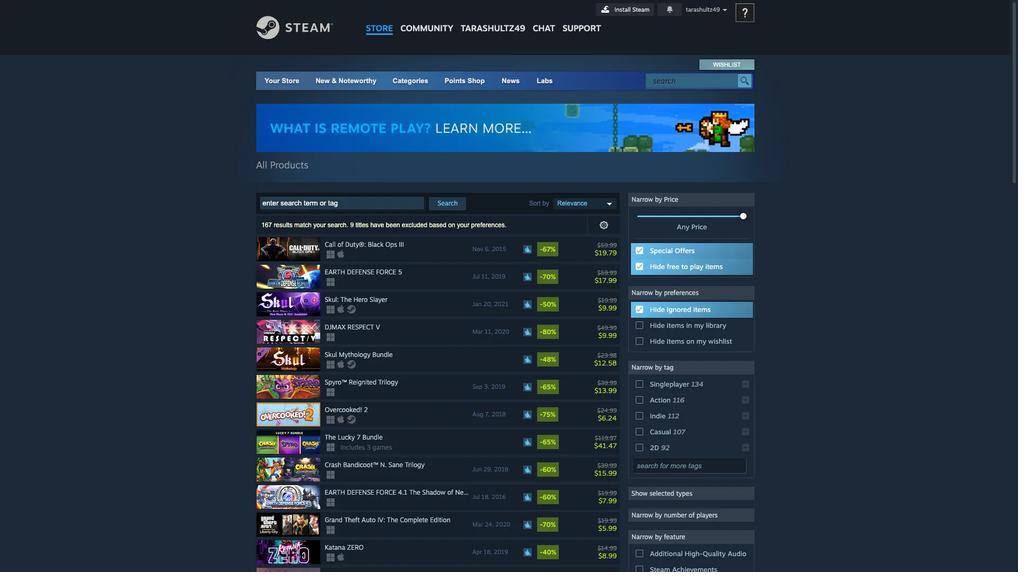 Task type: describe. For each thing, give the bounding box(es) containing it.
overcooked! 2
[[325, 406, 368, 414]]

2018 for $15.99
[[494, 466, 509, 474]]

action
[[650, 396, 671, 405]]

jan
[[473, 301, 482, 308]]

sane
[[389, 462, 403, 470]]

apr
[[473, 549, 482, 557]]

hide items on my wishlist
[[650, 337, 732, 346]]

categories
[[393, 77, 429, 85]]

$23.98
[[598, 352, 617, 359]]

70% for $17.99
[[543, 273, 556, 281]]

1 horizontal spatial new
[[455, 489, 469, 497]]

tarashultz49 link
[[457, 0, 529, 38]]

have
[[371, 222, 384, 229]]

2
[[364, 406, 368, 414]]

narrow by number of players
[[632, 512, 718, 520]]

singleplayer
[[650, 380, 689, 389]]

players
[[697, 512, 718, 520]]

2019 for $13.99
[[491, 384, 506, 391]]

respect
[[348, 324, 374, 332]]

earth defense force 5
[[325, 268, 402, 276]]

casual 107
[[650, 428, 685, 437]]

29,
[[484, 466, 493, 474]]

djmax
[[325, 324, 346, 332]]

2020 for $5.99
[[496, 522, 511, 529]]

narrow for additional
[[632, 534, 653, 542]]

items up the hide items in my library
[[694, 306, 711, 314]]

my for on
[[697, 337, 707, 346]]

$23.98 $12.58
[[594, 352, 617, 367]]

new & noteworthy link
[[316, 77, 377, 85]]

5
[[398, 268, 402, 276]]

points shop link
[[436, 72, 493, 90]]

107
[[673, 428, 685, 437]]

0 vertical spatial bundle
[[372, 351, 393, 359]]

n.
[[380, 462, 387, 470]]

hide items in my library
[[650, 322, 727, 330]]

indie 112
[[650, 412, 679, 421]]

force for $17.99
[[376, 268, 396, 276]]

categories link
[[393, 77, 429, 85]]

$14.99 $8.99
[[598, 545, 617, 561]]

preferences
[[664, 289, 699, 297]]

- for $49.99 $9.99
[[540, 328, 543, 336]]

search.
[[328, 222, 349, 229]]

2015
[[492, 246, 506, 253]]

includes
[[341, 444, 365, 452]]

earth for $7.99
[[325, 489, 345, 497]]

2d
[[650, 444, 659, 453]]

by for narrow by feature
[[655, 534, 662, 542]]

- for $24.99 $6.24
[[540, 411, 543, 419]]

- for $39.99 $13.99
[[540, 384, 543, 392]]

casual
[[650, 428, 671, 437]]

items left in
[[667, 322, 685, 330]]

2018 for $6.24
[[492, 411, 506, 419]]

skul mythology bundle
[[325, 351, 393, 359]]

60% for $7.99
[[543, 494, 556, 502]]

shadow
[[422, 489, 446, 497]]

katana
[[325, 544, 345, 552]]

- for $14.99 $8.99
[[540, 549, 543, 557]]

2020 for $9.99
[[495, 328, 510, 336]]

48%
[[543, 356, 556, 364]]

crash bandicoot™ n. sane trilogy
[[325, 462, 425, 470]]

sep 3, 2019
[[473, 384, 506, 391]]

narrow by tag
[[632, 364, 674, 372]]

special offers
[[650, 247, 695, 255]]

action 116
[[650, 396, 685, 405]]

chat
[[533, 23, 555, 33]]

games
[[373, 444, 392, 452]]

65% for $41.47
[[543, 439, 556, 447]]

jan 20, 2021
[[473, 301, 509, 308]]

$39.99 $15.99
[[595, 462, 617, 478]]

call
[[325, 241, 336, 249]]

ignored
[[667, 306, 692, 314]]

grand theft auto iv: the complete edition
[[325, 517, 451, 525]]

-65% for $41.47
[[540, 439, 556, 447]]

community link
[[397, 0, 457, 38]]

all products
[[256, 159, 309, 171]]

narrow by preferences
[[632, 289, 699, 297]]

jul 11, 2019
[[473, 273, 506, 281]]

djmax respect v
[[325, 324, 380, 332]]

the right skul:
[[341, 296, 352, 304]]

$14.99
[[598, 545, 617, 553]]

2019 for $17.99
[[491, 273, 506, 281]]

6,
[[485, 246, 490, 253]]

1 vertical spatial bundle
[[363, 434, 383, 442]]

force for $7.99
[[376, 489, 396, 497]]

$39.99 $13.99
[[595, 380, 617, 395]]

&
[[332, 77, 337, 85]]

skul
[[325, 351, 337, 359]]

katana zero
[[325, 544, 364, 552]]

nov
[[473, 246, 484, 253]]

$19.79
[[595, 249, 617, 257]]

3
[[367, 444, 371, 452]]

steam
[[633, 6, 650, 13]]

chat link
[[529, 0, 559, 36]]

3 narrow from the top
[[632, 364, 653, 372]]

the lucky 7 bundle
[[325, 434, 383, 442]]

duty®:
[[345, 241, 366, 249]]

support
[[563, 23, 601, 33]]

0 vertical spatial trilogy
[[379, 379, 398, 387]]

$59.99 for $17.99
[[598, 269, 617, 277]]

all
[[256, 159, 267, 171]]

18, for $8.99
[[484, 549, 492, 557]]

defense for $17.99
[[347, 268, 374, 276]]

- for $39.99 $15.99
[[540, 466, 543, 474]]

11, for $9.99
[[485, 328, 493, 336]]

jul for $7.99
[[473, 494, 480, 501]]

2016
[[492, 494, 506, 501]]

been
[[386, 222, 400, 229]]

relevance
[[558, 200, 588, 207]]

audio
[[728, 550, 747, 559]]

0 horizontal spatial of
[[338, 241, 344, 249]]

-60% for $7.99
[[540, 494, 556, 502]]

$59.99 $17.99
[[595, 269, 617, 285]]

quality
[[703, 550, 726, 559]]

-65% for $13.99
[[540, 384, 556, 392]]

my for in
[[694, 322, 704, 330]]

-70% for $17.99
[[540, 273, 556, 281]]

install
[[615, 6, 631, 13]]

labs link
[[528, 72, 562, 90]]

relevance link
[[553, 198, 617, 210]]

- for $59.99 $19.79
[[540, 246, 543, 254]]



Task type: vqa. For each thing, say whether or not it's contained in the screenshot.


Task type: locate. For each thing, give the bounding box(es) containing it.
2 horizontal spatial of
[[689, 512, 695, 520]]

- down '-67%'
[[540, 273, 543, 281]]

0 vertical spatial $9.99
[[599, 304, 617, 312]]

0 horizontal spatial new
[[316, 77, 330, 85]]

in
[[687, 322, 692, 330]]

- right 2016
[[540, 494, 543, 502]]

0 vertical spatial on
[[448, 222, 455, 229]]

high-
[[685, 550, 703, 559]]

new left despair
[[455, 489, 469, 497]]

0 vertical spatial new
[[316, 77, 330, 85]]

new
[[316, 77, 330, 85], [455, 489, 469, 497]]

1 vertical spatial mar
[[473, 522, 483, 529]]

the left lucky
[[325, 434, 336, 442]]

1 vertical spatial on
[[687, 337, 695, 346]]

by left number
[[655, 512, 662, 520]]

your right match
[[314, 222, 326, 229]]

items down the hide items in my library
[[667, 337, 685, 346]]

earth up skul:
[[325, 268, 345, 276]]

of left players
[[689, 512, 695, 520]]

0 vertical spatial earth
[[325, 268, 345, 276]]

mythology
[[339, 351, 371, 359]]

titles
[[356, 222, 369, 229]]

my right in
[[694, 322, 704, 330]]

None text field
[[634, 459, 746, 474]]

65% for $13.99
[[543, 384, 556, 392]]

1 vertical spatial -60%
[[540, 494, 556, 502]]

0 horizontal spatial trilogy
[[379, 379, 398, 387]]

1 vertical spatial price
[[692, 223, 707, 231]]

3 - from the top
[[540, 301, 543, 309]]

2019 down 2015
[[491, 273, 506, 281]]

-70% down '-67%'
[[540, 273, 556, 281]]

tarashultz49
[[686, 6, 720, 13], [461, 23, 526, 33]]

$19.99 down $15.99 at bottom
[[598, 490, 617, 497]]

2 vertical spatial of
[[689, 512, 695, 520]]

-80%
[[540, 328, 556, 336]]

$9.99 for -80%
[[599, 331, 617, 340]]

2 hide from the top
[[650, 306, 665, 314]]

zero
[[347, 544, 364, 552]]

the right iv:
[[387, 517, 398, 525]]

7
[[357, 434, 361, 442]]

65% down 75%
[[543, 439, 556, 447]]

2 -70% from the top
[[540, 522, 556, 529]]

-60%
[[540, 466, 556, 474], [540, 494, 556, 502]]

$59.99 inside $59.99 $17.99
[[598, 269, 617, 277]]

$19.99 down $7.99
[[598, 518, 617, 525]]

0 vertical spatial 2020
[[495, 328, 510, 336]]

18, left 2016
[[482, 494, 490, 501]]

1 hide from the top
[[650, 263, 665, 271]]

0 vertical spatial -65%
[[540, 384, 556, 392]]

80%
[[543, 328, 556, 336]]

$9.99 inside $49.99 $9.99
[[599, 331, 617, 340]]

1 vertical spatial defense
[[347, 489, 374, 497]]

2d 92
[[650, 444, 670, 453]]

jul left 2016
[[473, 494, 480, 501]]

$59.99 $19.79
[[595, 242, 617, 257]]

1 vertical spatial 18,
[[484, 549, 492, 557]]

price up 'any'
[[664, 196, 679, 204]]

iii
[[399, 241, 404, 249]]

70% for $5.99
[[543, 522, 556, 529]]

11, for $17.99
[[482, 273, 490, 281]]

12 - from the top
[[540, 549, 543, 557]]

1 70% from the top
[[543, 273, 556, 281]]

0 vertical spatial -60%
[[540, 466, 556, 474]]

jul 18, 2016
[[473, 494, 506, 501]]

- for $19.99 $5.99
[[540, 522, 543, 529]]

bundle right mythology
[[372, 351, 393, 359]]

2 $39.99 from the top
[[598, 462, 617, 470]]

2 - from the top
[[540, 273, 543, 281]]

bundle up '3'
[[363, 434, 383, 442]]

7 - from the top
[[540, 411, 543, 419]]

on down in
[[687, 337, 695, 346]]

0 vertical spatial of
[[338, 241, 344, 249]]

1 vertical spatial 11,
[[485, 328, 493, 336]]

2 defense from the top
[[347, 489, 374, 497]]

$19.99 for $9.99
[[598, 297, 617, 304]]

18, for $7.99
[[482, 494, 490, 501]]

$19.99 $9.99
[[598, 297, 617, 312]]

$59.99 down $19.79
[[598, 269, 617, 277]]

18,
[[482, 494, 490, 501], [484, 549, 492, 557]]

community
[[401, 23, 453, 33]]

$19.99 for $7.99
[[598, 490, 617, 497]]

$24.99
[[598, 407, 617, 415]]

0 vertical spatial 18,
[[482, 494, 490, 501]]

crash
[[325, 462, 341, 470]]

2019 right the 3, at left bottom
[[491, 384, 506, 391]]

of
[[338, 241, 344, 249], [448, 489, 454, 497], [689, 512, 695, 520]]

2018 right 29,
[[494, 466, 509, 474]]

mar for $5.99
[[473, 522, 483, 529]]

0 vertical spatial my
[[694, 322, 704, 330]]

2 -65% from the top
[[540, 439, 556, 447]]

hide up narrow by tag
[[650, 337, 665, 346]]

- up '-48%'
[[540, 328, 543, 336]]

5 narrow from the top
[[632, 534, 653, 542]]

$19.99 down $17.99
[[598, 297, 617, 304]]

- for $23.98 $12.58
[[540, 356, 543, 364]]

0 horizontal spatial on
[[448, 222, 455, 229]]

0 vertical spatial tarashultz49
[[686, 6, 720, 13]]

skul:
[[325, 296, 339, 304]]

2 narrow from the top
[[632, 289, 653, 297]]

skul: the hero slayer
[[325, 296, 388, 304]]

2020 down 2021
[[495, 328, 510, 336]]

mar for $9.99
[[473, 328, 483, 336]]

4 hide from the top
[[650, 337, 665, 346]]

$39.99 inside $39.99 $13.99
[[598, 380, 617, 387]]

1 vertical spatial 65%
[[543, 439, 556, 447]]

jul for $17.99
[[473, 273, 480, 281]]

$19.99 for $5.99
[[598, 518, 617, 525]]

1 defense from the top
[[347, 268, 374, 276]]

$24.99 $6.24
[[598, 407, 617, 423]]

1 - from the top
[[540, 246, 543, 254]]

the right 4.1
[[410, 489, 421, 497]]

of right call
[[338, 241, 344, 249]]

1 vertical spatial new
[[455, 489, 469, 497]]

earth up grand
[[325, 489, 345, 497]]

1 vertical spatial $59.99
[[598, 269, 617, 277]]

2 $59.99 from the top
[[598, 269, 617, 277]]

by right sort
[[543, 200, 549, 207]]

2020 right 24,
[[496, 522, 511, 529]]

$5.99
[[598, 524, 617, 533]]

116
[[673, 396, 685, 405]]

0 vertical spatial $59.99
[[598, 242, 617, 249]]

price
[[664, 196, 679, 204], [692, 223, 707, 231]]

5 - from the top
[[540, 356, 543, 364]]

0 horizontal spatial your
[[314, 222, 326, 229]]

0 vertical spatial defense
[[347, 268, 374, 276]]

2 $9.99 from the top
[[599, 331, 617, 340]]

1 force from the top
[[376, 268, 396, 276]]

1 horizontal spatial tarashultz49
[[686, 6, 720, 13]]

1 $59.99 from the top
[[598, 242, 617, 249]]

new left &
[[316, 77, 330, 85]]

-65% down -75%
[[540, 439, 556, 447]]

1 horizontal spatial your
[[457, 222, 470, 229]]

narrow by price
[[632, 196, 679, 204]]

$19.99 $7.99
[[598, 490, 617, 505]]

70% up the 40%
[[543, 522, 556, 529]]

$59.99 for $19.79
[[598, 242, 617, 249]]

- right 2015
[[540, 246, 543, 254]]

18, right apr
[[484, 549, 492, 557]]

1 -70% from the top
[[540, 273, 556, 281]]

by left preferences
[[655, 289, 662, 297]]

search button
[[429, 197, 466, 210]]

3 $19.99 from the top
[[598, 518, 617, 525]]

2018 right 7,
[[492, 411, 506, 419]]

2 65% from the top
[[543, 439, 556, 447]]

50%
[[543, 301, 556, 309]]

new & noteworthy
[[316, 77, 377, 85]]

hide for hide ignored items
[[650, 306, 665, 314]]

earth
[[325, 268, 345, 276], [325, 489, 345, 497]]

hide for hide free to play items
[[650, 263, 665, 271]]

$19.99 $5.99
[[598, 518, 617, 533]]

65%
[[543, 384, 556, 392], [543, 439, 556, 447]]

- for $19.99 $7.99
[[540, 494, 543, 502]]

$39.99 inside $39.99 $15.99
[[598, 462, 617, 470]]

indie
[[650, 412, 666, 421]]

your store
[[265, 77, 299, 85]]

1 $9.99 from the top
[[599, 304, 617, 312]]

-60% for $15.99
[[540, 466, 556, 474]]

0 vertical spatial 2018
[[492, 411, 506, 419]]

0 vertical spatial $19.99
[[598, 297, 617, 304]]

$119.97
[[595, 435, 617, 442]]

1 vertical spatial $39.99
[[598, 462, 617, 470]]

labs
[[537, 77, 553, 85]]

apr 18, 2019
[[473, 549, 508, 557]]

10 - from the top
[[540, 494, 543, 502]]

$9.99 up $49.99
[[599, 304, 617, 312]]

11, down 6,
[[482, 273, 490, 281]]

2019 for $8.99
[[494, 549, 508, 557]]

0 vertical spatial force
[[376, 268, 396, 276]]

1 your from the left
[[314, 222, 326, 229]]

your right based
[[457, 222, 470, 229]]

$39.99 down "$12.58"
[[598, 380, 617, 387]]

92
[[661, 444, 670, 453]]

1 mar from the top
[[473, 328, 483, 336]]

by for narrow by number of players
[[655, 512, 662, 520]]

1 horizontal spatial of
[[448, 489, 454, 497]]

$6.24
[[598, 414, 617, 423]]

3 hide from the top
[[650, 322, 665, 330]]

by left feature
[[655, 534, 662, 542]]

by for sort by
[[543, 200, 549, 207]]

1 vertical spatial $9.99
[[599, 331, 617, 340]]

1 vertical spatial 2019
[[491, 384, 506, 391]]

167 results match your search. 9 titles have been excluded based on your preferences.
[[262, 222, 507, 229]]

complete
[[400, 517, 428, 525]]

167
[[262, 222, 272, 229]]

- for $119.97 $41.47
[[540, 439, 543, 447]]

0 vertical spatial jul
[[473, 273, 480, 281]]

hide
[[650, 263, 665, 271], [650, 306, 665, 314], [650, 322, 665, 330], [650, 337, 665, 346]]

wishlist
[[714, 62, 741, 68]]

hide down hide ignored items
[[650, 322, 665, 330]]

narrow for hide
[[632, 289, 653, 297]]

4 narrow from the top
[[632, 512, 653, 520]]

narrow by feature
[[632, 534, 685, 542]]

$119.97 $41.47
[[595, 435, 617, 450]]

trilogy right reignited
[[379, 379, 398, 387]]

70% down 67%
[[543, 273, 556, 281]]

hide ignored items
[[650, 306, 711, 314]]

1 -60% from the top
[[540, 466, 556, 474]]

1 vertical spatial trilogy
[[405, 462, 425, 470]]

1 60% from the top
[[543, 466, 556, 474]]

bandicoot™
[[343, 462, 379, 470]]

force left 4.1
[[376, 489, 396, 497]]

0 vertical spatial price
[[664, 196, 679, 204]]

0 vertical spatial 2019
[[491, 273, 506, 281]]

types
[[676, 490, 693, 498]]

theft
[[345, 517, 360, 525]]

1 earth from the top
[[325, 268, 345, 276]]

defense up the hero
[[347, 268, 374, 276]]

by for narrow by tag
[[655, 364, 662, 372]]

by for narrow by price
[[655, 196, 662, 204]]

1 vertical spatial jul
[[473, 494, 480, 501]]

hide for hide items in my library
[[650, 322, 665, 330]]

1 vertical spatial of
[[448, 489, 454, 497]]

jul up jan
[[473, 273, 480, 281]]

feature
[[664, 534, 685, 542]]

1 vertical spatial 70%
[[543, 522, 556, 529]]

reignited
[[349, 379, 377, 387]]

search text field
[[654, 74, 736, 88]]

mar down jan
[[473, 328, 483, 336]]

3,
[[484, 384, 490, 391]]

2 jul from the top
[[473, 494, 480, 501]]

0 horizontal spatial price
[[664, 196, 679, 204]]

excluded
[[402, 222, 427, 229]]

2 vertical spatial $19.99
[[598, 518, 617, 525]]

mar left 24,
[[473, 522, 483, 529]]

$39.99 for $13.99
[[598, 380, 617, 387]]

1 jul from the top
[[473, 273, 480, 281]]

black
[[368, 241, 384, 249]]

$59.99 inside $59.99 $19.79
[[598, 242, 617, 249]]

0 vertical spatial $39.99
[[598, 380, 617, 387]]

defense for $7.99
[[347, 489, 374, 497]]

0 horizontal spatial tarashultz49
[[461, 23, 526, 33]]

- right aug 7, 2018 on the left bottom of page
[[540, 411, 543, 419]]

2 70% from the top
[[543, 522, 556, 529]]

$9.99 inside $19.99 $9.99
[[599, 304, 617, 312]]

- up the -80%
[[540, 301, 543, 309]]

0 vertical spatial 11,
[[482, 273, 490, 281]]

2 your from the left
[[457, 222, 470, 229]]

20,
[[484, 301, 493, 308]]

1 vertical spatial earth
[[325, 489, 345, 497]]

wishlist link
[[700, 59, 754, 70]]

narrow for any
[[632, 196, 653, 204]]

2019 right apr
[[494, 549, 508, 557]]

- up -40% at the right bottom of the page
[[540, 522, 543, 529]]

defense down 'bandicoot™'
[[347, 489, 374, 497]]

- up -75%
[[540, 384, 543, 392]]

0 vertical spatial -70%
[[540, 273, 556, 281]]

earth for $17.99
[[325, 268, 345, 276]]

- down the -80%
[[540, 356, 543, 364]]

install steam link
[[596, 3, 655, 16]]

1 vertical spatial -65%
[[540, 439, 556, 447]]

force
[[376, 268, 396, 276], [376, 489, 396, 497]]

items right play
[[706, 263, 723, 271]]

0 vertical spatial 65%
[[543, 384, 556, 392]]

2 vertical spatial 2019
[[494, 549, 508, 557]]

$39.99 down $41.47
[[598, 462, 617, 470]]

hide down narrow by preferences
[[650, 306, 665, 314]]

1 -65% from the top
[[540, 384, 556, 392]]

$39.99 for $15.99
[[598, 462, 617, 470]]

2 force from the top
[[376, 489, 396, 497]]

$17.99
[[595, 276, 617, 285]]

-70% up -40% at the right bottom of the page
[[540, 522, 556, 529]]

1 $39.99 from the top
[[598, 380, 617, 387]]

1 horizontal spatial price
[[692, 223, 707, 231]]

2 $19.99 from the top
[[598, 490, 617, 497]]

force left '5'
[[376, 268, 396, 276]]

0 vertical spatial 70%
[[543, 273, 556, 281]]

1 vertical spatial my
[[697, 337, 707, 346]]

7,
[[485, 411, 490, 419]]

9
[[350, 222, 354, 229]]

11 - from the top
[[540, 522, 543, 529]]

special
[[650, 247, 673, 255]]

- for $19.99 $9.99
[[540, 301, 543, 309]]

store
[[366, 23, 393, 33]]

hero
[[354, 296, 368, 304]]

1 vertical spatial 60%
[[543, 494, 556, 502]]

$9.99 up the $23.98
[[599, 331, 617, 340]]

$9.99
[[599, 304, 617, 312], [599, 331, 617, 340]]

1 horizontal spatial trilogy
[[405, 462, 425, 470]]

mar
[[473, 328, 483, 336], [473, 522, 483, 529]]

by left tag
[[655, 364, 662, 372]]

2 earth from the top
[[325, 489, 345, 497]]

additional high-quality audio
[[650, 550, 747, 559]]

1 vertical spatial -70%
[[540, 522, 556, 529]]

None text field
[[259, 196, 425, 211]]

0 vertical spatial mar
[[473, 328, 483, 336]]

of right shadow
[[448, 489, 454, 497]]

-65% down '-48%'
[[540, 384, 556, 392]]

-50%
[[540, 301, 556, 309]]

spyro™ reignited trilogy
[[325, 379, 398, 387]]

- down -75%
[[540, 439, 543, 447]]

1 vertical spatial force
[[376, 489, 396, 497]]

6 - from the top
[[540, 384, 543, 392]]

$59.99 up $59.99 $17.99 on the right top of the page
[[598, 242, 617, 249]]

1 65% from the top
[[543, 384, 556, 392]]

1 vertical spatial $19.99
[[598, 490, 617, 497]]

slayer
[[370, 296, 388, 304]]

4 - from the top
[[540, 328, 543, 336]]

2021
[[494, 301, 509, 308]]

grand
[[325, 517, 343, 525]]

2 -60% from the top
[[540, 494, 556, 502]]

8 - from the top
[[540, 439, 543, 447]]

jun 29, 2018
[[473, 466, 509, 474]]

60% for $15.99
[[543, 466, 556, 474]]

1 narrow from the top
[[632, 196, 653, 204]]

hide left free
[[650, 263, 665, 271]]

1 vertical spatial tarashultz49
[[461, 23, 526, 33]]

my left wishlist
[[697, 337, 707, 346]]

-70% for $5.99
[[540, 522, 556, 529]]

number
[[664, 512, 687, 520]]

trilogy right sane
[[405, 462, 425, 470]]

by up special
[[655, 196, 662, 204]]

free
[[667, 263, 680, 271]]

67%
[[543, 246, 556, 254]]

1 $19.99 from the top
[[598, 297, 617, 304]]

hide for hide items on my wishlist
[[650, 337, 665, 346]]

jun
[[473, 466, 482, 474]]

- right apr 18, 2019
[[540, 549, 543, 557]]

$9.99 for -50%
[[599, 304, 617, 312]]

1 vertical spatial 2018
[[494, 466, 509, 474]]

aug
[[473, 411, 483, 419]]

112
[[668, 412, 679, 421]]

0 vertical spatial 60%
[[543, 466, 556, 474]]

on right based
[[448, 222, 455, 229]]

1 vertical spatial 2020
[[496, 522, 511, 529]]

- right the jun 29, 2018
[[540, 466, 543, 474]]

65% down the 48% on the bottom right of the page
[[543, 384, 556, 392]]

- for $59.99 $17.99
[[540, 273, 543, 281]]

11, down '20,'
[[485, 328, 493, 336]]

2 60% from the top
[[543, 494, 556, 502]]

overcooked!
[[325, 406, 362, 414]]

by for narrow by preferences
[[655, 289, 662, 297]]

1 horizontal spatial on
[[687, 337, 695, 346]]

2 mar from the top
[[473, 522, 483, 529]]

price right 'any'
[[692, 223, 707, 231]]

9 - from the top
[[540, 466, 543, 474]]



